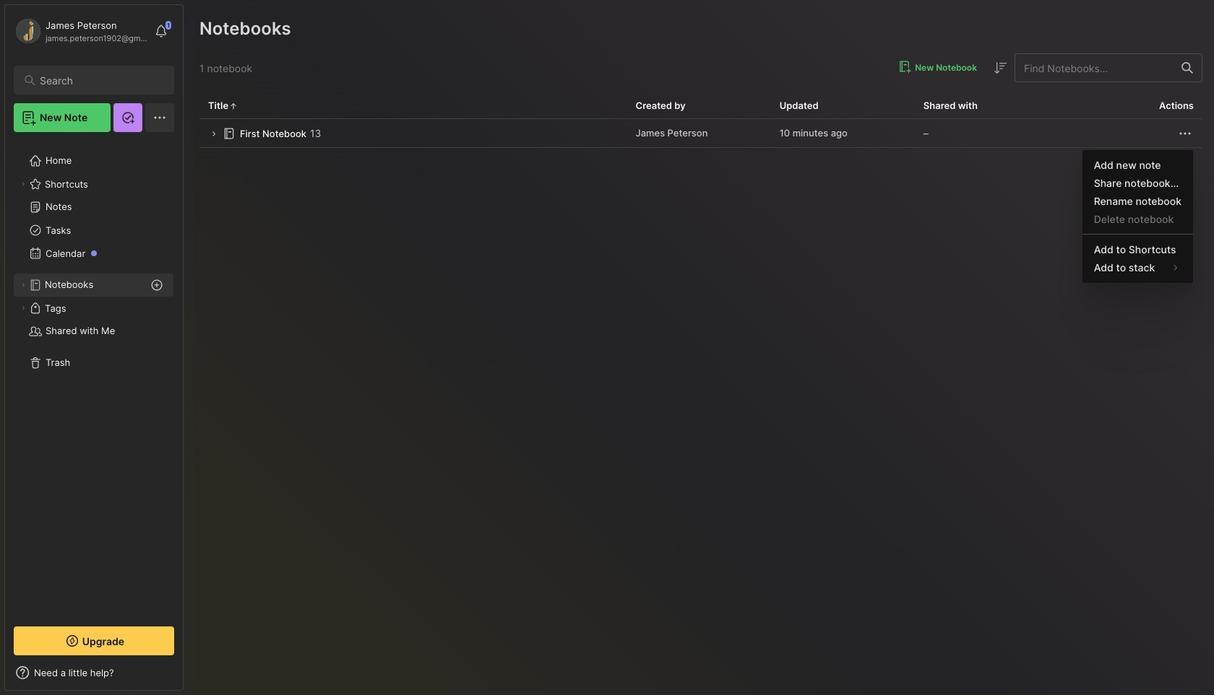 Task type: locate. For each thing, give the bounding box(es) containing it.
Account field
[[14, 17, 147, 46]]

expand notebooks image
[[19, 281, 27, 290]]

expand tags image
[[19, 304, 27, 313]]

menu item
[[1082, 258, 1193, 277]]

main element
[[0, 0, 188, 696]]

Find Notebooks… text field
[[1015, 56, 1173, 80]]

dropdown list menu
[[1082, 156, 1193, 277]]

Add to stack field
[[1082, 258, 1193, 277]]

row
[[199, 119, 1203, 148]]

None search field
[[40, 72, 161, 89]]

WHAT'S NEW field
[[5, 662, 183, 685]]

tree
[[5, 141, 183, 614]]

more actions image
[[1177, 125, 1194, 142]]

none search field inside main element
[[40, 72, 161, 89]]

Sort field
[[991, 59, 1009, 77]]



Task type: describe. For each thing, give the bounding box(es) containing it.
Search text field
[[40, 74, 161, 87]]

sort options image
[[991, 59, 1009, 77]]

arrow image
[[208, 129, 219, 140]]

tree inside main element
[[5, 141, 183, 614]]

click to collapse image
[[182, 669, 193, 687]]

More actions field
[[1177, 125, 1194, 142]]



Task type: vqa. For each thing, say whether or not it's contained in the screenshot.
search field inside Main 'Element'
yes



